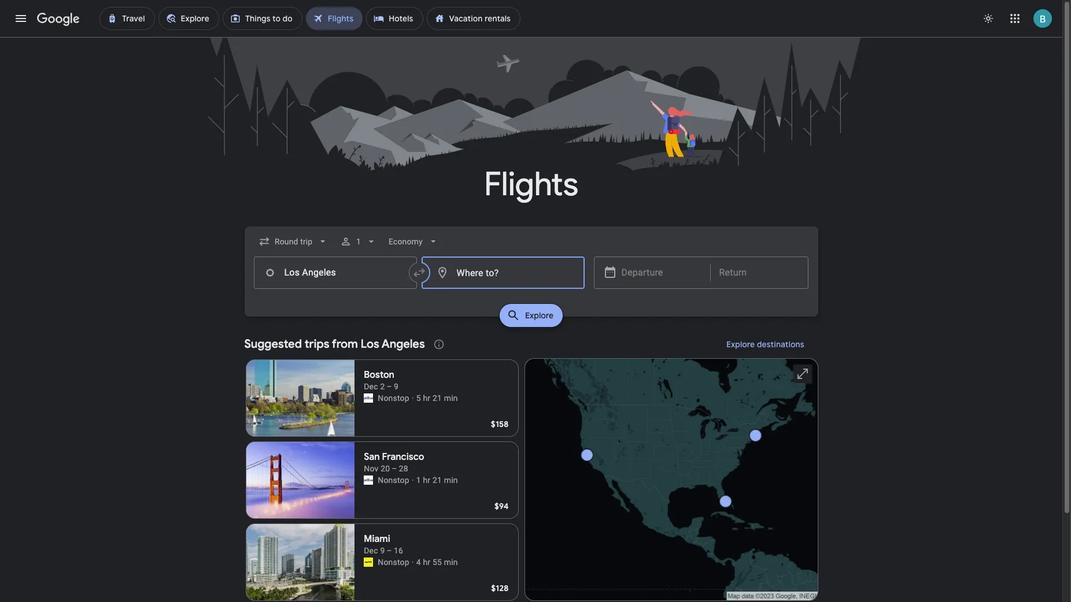 Task type: describe. For each thing, give the bounding box(es) containing it.
destinations
[[757, 339, 804, 350]]

dec for boston
[[364, 382, 378, 392]]

Return text field
[[719, 257, 799, 289]]

min for miami
[[444, 558, 458, 567]]

$128
[[491, 584, 509, 594]]

explore destinations
[[726, 339, 804, 350]]

Flight search field
[[235, 227, 827, 331]]

jetblue image for dec
[[364, 394, 373, 403]]

21 for boston
[[433, 394, 442, 403]]

hr for boston
[[423, 394, 430, 403]]

boston dec 2 – 9
[[364, 370, 399, 392]]

9 – 16
[[380, 547, 403, 556]]

dec for miami
[[364, 547, 378, 556]]

explore for explore
[[525, 311, 554, 321]]

55
[[433, 558, 442, 567]]

boston
[[364, 370, 394, 381]]

nonstop for miami
[[378, 558, 409, 567]]

158 US dollars text field
[[491, 419, 509, 430]]

2 – 9
[[380, 382, 399, 392]]

20 – 28
[[381, 464, 408, 474]]

$158
[[491, 419, 509, 430]]

san francisco nov 20 – 28
[[364, 452, 424, 474]]

$94
[[494, 501, 509, 512]]

1 for 1
[[356, 237, 361, 246]]

128 US dollars text field
[[491, 584, 509, 594]]

suggested trips from los angeles region
[[244, 331, 818, 603]]

main menu image
[[14, 12, 28, 25]]

1 for 1 hr 21 min
[[416, 476, 421, 485]]

5 hr 21 min
[[416, 394, 458, 403]]

1 button
[[335, 228, 382, 256]]

hr for san francisco
[[423, 476, 430, 485]]

explore for explore destinations
[[726, 339, 755, 350]]



Task type: vqa. For each thing, say whether or not it's contained in the screenshot.
a
no



Task type: locate. For each thing, give the bounding box(es) containing it.
0 vertical spatial nonstop
[[378, 394, 409, 403]]

francisco
[[382, 452, 424, 463]]

dec down boston at the bottom of the page
[[364, 382, 378, 392]]

explore
[[525, 311, 554, 321], [726, 339, 755, 350]]

2 vertical spatial nonstop
[[378, 558, 409, 567]]

dec inside boston dec 2 – 9
[[364, 382, 378, 392]]

1 vertical spatial dec
[[364, 547, 378, 556]]

1 21 from the top
[[433, 394, 442, 403]]

1  image from the top
[[412, 393, 414, 404]]

explore destinations button
[[712, 331, 818, 359]]

1 vertical spatial jetblue image
[[364, 476, 373, 485]]

2 hr from the top
[[423, 476, 430, 485]]

2 nonstop from the top
[[378, 476, 409, 485]]

4
[[416, 558, 421, 567]]

None text field
[[254, 257, 417, 289]]

1 horizontal spatial explore
[[726, 339, 755, 350]]

1 vertical spatial min
[[444, 476, 458, 485]]

1 dec from the top
[[364, 382, 378, 392]]

dec inside miami dec 9 – 16
[[364, 547, 378, 556]]

0 vertical spatial hr
[[423, 394, 430, 403]]

hr for miami
[[423, 558, 430, 567]]

3 hr from the top
[[423, 558, 430, 567]]

1 hr from the top
[[423, 394, 430, 403]]

flights
[[484, 164, 578, 205]]

0 vertical spatial 1
[[356, 237, 361, 246]]

1
[[356, 237, 361, 246], [416, 476, 421, 485]]

0 vertical spatial jetblue image
[[364, 394, 373, 403]]

hr down francisco
[[423, 476, 430, 485]]

explore button
[[500, 304, 563, 327]]

hr right the 5
[[423, 394, 430, 403]]

hr right 4
[[423, 558, 430, 567]]

2 vertical spatial min
[[444, 558, 458, 567]]

5
[[416, 394, 421, 403]]

1 nonstop from the top
[[378, 394, 409, 403]]

explore inside 'suggested trips from los angeles' region
[[726, 339, 755, 350]]

jetblue image down boston dec 2 – 9
[[364, 394, 373, 403]]

None field
[[254, 231, 333, 252], [384, 231, 443, 252], [254, 231, 333, 252], [384, 231, 443, 252]]

3 nonstop from the top
[[378, 558, 409, 567]]

94 US dollars text field
[[494, 501, 509, 512]]

2  image from the top
[[412, 557, 414, 569]]

Departure text field
[[621, 257, 701, 289]]

jetblue image for francisco
[[364, 476, 373, 485]]

nonstop down 2 – 9
[[378, 394, 409, 403]]

1 vertical spatial  image
[[412, 557, 414, 569]]

angeles
[[382, 337, 425, 352]]

 image left 4
[[412, 557, 414, 569]]

0 vertical spatial 21
[[433, 394, 442, 403]]

 image for boston
[[412, 393, 414, 404]]

nonstop for boston
[[378, 394, 409, 403]]

 image for miami
[[412, 557, 414, 569]]

san
[[364, 452, 380, 463]]

hr
[[423, 394, 430, 403], [423, 476, 430, 485], [423, 558, 430, 567]]

spirit image
[[364, 558, 373, 567]]

min
[[444, 394, 458, 403], [444, 476, 458, 485], [444, 558, 458, 567]]

0 horizontal spatial 1
[[356, 237, 361, 246]]

min for san francisco
[[444, 476, 458, 485]]

1 hr 21 min
[[416, 476, 458, 485]]

change appearance image
[[975, 5, 1002, 32]]

nonstop
[[378, 394, 409, 403], [378, 476, 409, 485], [378, 558, 409, 567]]

explore left the destinations
[[726, 339, 755, 350]]

 image
[[412, 393, 414, 404], [412, 557, 414, 569]]

1 vertical spatial 1
[[416, 476, 421, 485]]

3 min from the top
[[444, 558, 458, 567]]

21 for san francisco
[[433, 476, 442, 485]]

explore inside flight search box
[[525, 311, 554, 321]]

los
[[361, 337, 379, 352]]

21
[[433, 394, 442, 403], [433, 476, 442, 485]]

1 inside 'suggested trips from los angeles' region
[[416, 476, 421, 485]]

 image left the 5
[[412, 393, 414, 404]]

1 vertical spatial nonstop
[[378, 476, 409, 485]]

1 jetblue image from the top
[[364, 394, 373, 403]]

2 vertical spatial hr
[[423, 558, 430, 567]]

explore down where to? text box
[[525, 311, 554, 321]]

2 dec from the top
[[364, 547, 378, 556]]

suggested
[[244, 337, 302, 352]]

min for boston
[[444, 394, 458, 403]]

nonstop down "20 – 28"
[[378, 476, 409, 485]]

2 min from the top
[[444, 476, 458, 485]]

jetblue image
[[364, 394, 373, 403], [364, 476, 373, 485]]

2 21 from the top
[[433, 476, 442, 485]]

trips
[[305, 337, 329, 352]]

0 vertical spatial  image
[[412, 393, 414, 404]]

2 jetblue image from the top
[[364, 476, 373, 485]]

1 inside 1 popup button
[[356, 237, 361, 246]]

1 vertical spatial 21
[[433, 476, 442, 485]]

miami dec 9 – 16
[[364, 534, 403, 556]]

nonstop for san
[[378, 476, 409, 485]]

suggested trips from los angeles
[[244, 337, 425, 352]]

dec up spirit image
[[364, 547, 378, 556]]

from
[[332, 337, 358, 352]]

0 vertical spatial dec
[[364, 382, 378, 392]]

nov
[[364, 464, 379, 474]]

1 horizontal spatial 1
[[416, 476, 421, 485]]

1 vertical spatial hr
[[423, 476, 430, 485]]

0 vertical spatial min
[[444, 394, 458, 403]]

miami
[[364, 534, 390, 545]]

4 hr 55 min
[[416, 558, 458, 567]]

jetblue image down nov on the bottom of page
[[364, 476, 373, 485]]

 image
[[412, 475, 414, 486]]

1 vertical spatial explore
[[726, 339, 755, 350]]

0 horizontal spatial explore
[[525, 311, 554, 321]]

1 min from the top
[[444, 394, 458, 403]]

nonstop down "9 – 16"
[[378, 558, 409, 567]]

0 vertical spatial explore
[[525, 311, 554, 321]]

Where to? text field
[[421, 257, 584, 289]]

dec
[[364, 382, 378, 392], [364, 547, 378, 556]]



